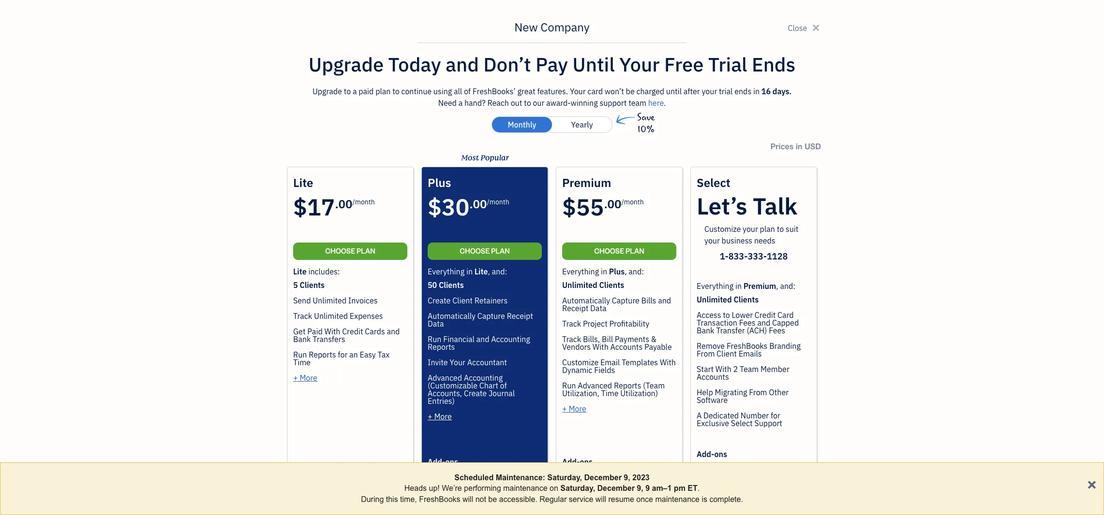 Task type: describe. For each thing, give the bounding box(es) containing it.
receipt inside automatically capture bills and receipt data
[[562, 304, 589, 314]]

financial
[[443, 335, 475, 345]]

payments down team members ($11 per user per month)
[[608, 495, 643, 504]]

plus image for premium
[[562, 496, 571, 503]]

stay up-to-date on your business expenses with automatic expense imports from your bank account or credit card.
[[704, 238, 850, 271]]

times image
[[811, 22, 821, 34]]

credit
[[797, 261, 817, 271]]

be inside scheduled maintenance: saturday, december 9, 2023 heads up! we're performing maintenance on saturday, december 9, 9 am–1 pm et . during this time, freshbooks will not be accessible. regular service will resume once maintenance is complete.
[[489, 496, 497, 504]]

great
[[518, 87, 536, 96]]

track for track all your expenses, from anywhere
[[530, 210, 552, 221]]

0 horizontal spatial user
[[335, 502, 351, 512]]

0 horizontal spatial + more link
[[293, 374, 317, 383]]

0 vertical spatial saturday,
[[548, 474, 582, 483]]

and: for premium
[[629, 267, 644, 277]]

2 inside start with 2 team member accounts
[[734, 365, 738, 375]]

that
[[355, 238, 369, 247]]

10%
[[638, 124, 655, 135]]

0 horizontal spatial + more
[[293, 374, 317, 383]]

add- inside add-ons team members ($11 per user per month)
[[428, 458, 446, 468]]

close
[[788, 23, 808, 33]]

month) inside add-ons team members ($11 per user per month)
[[501, 479, 527, 489]]

1 will from the left
[[463, 496, 473, 504]]

5
[[293, 281, 298, 290]]

× dialog
[[0, 463, 1105, 516]]

talk
[[753, 191, 798, 221]]

0 horizontal spatial ($11
[[303, 502, 320, 512]]

clients for everything in plus , and: unlimited clients
[[599, 281, 624, 290]]

bills
[[642, 296, 657, 306]]

freshbooks inside remove freshbooks branding from client emails
[[727, 342, 768, 351]]

advanced inside advanced accounting (customizable chart of accounts, create journal entries)
[[428, 374, 462, 383]]

yearly
[[571, 120, 593, 130]]

bank inside "link"
[[796, 284, 817, 295]]

category
[[535, 249, 566, 259]]

an inside add an expense link
[[591, 284, 601, 295]]

2 plus image from the top
[[697, 496, 706, 503]]

get
[[491, 88, 507, 102]]

members inside add-ons team members ($11 per user per month)
[[458, 471, 491, 481]]

getting
[[449, 210, 479, 221]]

to inside "customize your plan to suit your business needs"
[[777, 225, 784, 234]]

client
[[574, 261, 593, 271]]

choose plan button for premium
[[562, 243, 677, 260]]

and inside get paid faster with an invoice template that enables flexible payment options and automated reminders—and looks great.
[[488, 238, 501, 247]]

team inside team members ($11 per user per month)
[[572, 471, 591, 481]]

am–1
[[652, 485, 672, 493]]

everything inside everything in premium , and: unlimited clients
[[697, 282, 734, 291]]

user inside add-ons team members ($11 per user per month)
[[470, 479, 486, 489]]

track for track bills, bill payments & vendors with accounts payable
[[562, 335, 581, 345]]

bill
[[602, 335, 613, 345]]

not
[[476, 496, 486, 504]]

month) left time,
[[367, 502, 393, 512]]

team members ($11 per user per month)
[[572, 471, 662, 489]]

accounts inside track bills, bill payments & vendors with accounts payable
[[611, 343, 643, 352]]

advanced payments ($20 per month) for plus
[[438, 495, 508, 512]]

automatically capture bills and receipt data
[[562, 296, 671, 314]]

1 vertical spatial invoices
[[409, 317, 448, 330]]

track bills, bill payments & vendors with accounts payable
[[562, 335, 672, 352]]

add team member
[[643, 41, 735, 55]]

trial
[[709, 52, 748, 77]]

reminders—and
[[395, 249, 449, 259]]

with inside customize email templates with dynamic fields
[[660, 358, 676, 368]]

outstanding
[[347, 317, 407, 330]]

need
[[438, 98, 457, 108]]

0 horizontal spatial +
[[293, 374, 298, 383]]

step
[[396, 210, 415, 221]]

in inside "upgrade to a paid plan to continue using all of freshbooks' great features. your card won't be charged until after your trial ends in 16 days. need a hand? reach out to our award-winning support team here ."
[[754, 87, 760, 96]]

out inside "upgrade to a paid plan to continue using all of freshbooks' great features. your card won't be charged until after your trial ends in 16 days. need a hand? reach out to our award-winning support team here ."
[[511, 98, 522, 108]]

dismiss image
[[497, 116, 508, 127]]

automatic
[[769, 210, 810, 221]]

reports inside 'run reports for an easy tax time'
[[309, 350, 336, 360]]

0 horizontal spatial invoices
[[348, 296, 378, 306]]

who's
[[777, 323, 798, 334]]

1 horizontal spatial fees
[[769, 326, 786, 336]]

of inside advanced accounting (customizable chart of accounts, create journal entries)
[[500, 381, 507, 391]]

payments inside advanced payments (included)
[[743, 495, 777, 504]]

business for stay up-to-date on your business expenses with automatic expense imports from your bank account or credit card.
[[788, 238, 819, 247]]

add an expense
[[572, 284, 637, 295]]

× button
[[1088, 475, 1097, 493]]

. 00 /month for premium
[[604, 197, 644, 212]]

premium
[[562, 175, 611, 191]]

automatically for automatically capture receipt data
[[428, 312, 476, 321]]

receipt inside automatically capture receipt data
[[507, 312, 533, 321]]

00 for plus
[[473, 197, 487, 212]]

payments inside track bills, bill payments & vendors with accounts payable
[[615, 335, 650, 345]]

from inside remove freshbooks branding from client emails
[[697, 349, 715, 359]]

. inside "upgrade to a paid plan to continue using all of freshbooks' great features. your card won't be charged until after your trial ends in 16 days. need a hand? reach out to our award-winning support team here ."
[[664, 98, 666, 108]]

late
[[800, 323, 815, 334]]

emails
[[739, 349, 762, 359]]

total profit
[[347, 452, 400, 466]]

plan inside "upgrade to a paid plan to continue using all of freshbooks' great features. your card won't be charged until after your trial ends in 16 days. need a hand? reach out to our award-winning support team here ."
[[376, 87, 391, 96]]

enables
[[371, 238, 398, 247]]

entries)
[[428, 397, 455, 407]]

and inside automatically capture bills and receipt data
[[658, 296, 671, 306]]

ons inside add-ons team members ($11 per user per month)
[[446, 458, 458, 468]]

save for save 10%
[[637, 112, 655, 123]]

unlimited inside everything in premium , and: unlimited clients
[[697, 295, 732, 305]]

be inside "upgrade to a paid plan to continue using all of freshbooks' great features. your card won't be charged until after your trial ends in 16 days. need a hand? reach out to our award-winning support team here ."
[[626, 87, 635, 96]]

of for all
[[464, 87, 471, 96]]

($11 inside team members ($11 per user per month)
[[572, 479, 589, 489]]

0 horizontal spatial fees
[[739, 318, 756, 328]]

team inside add-ons team members ($11 per user per month)
[[438, 471, 457, 481]]

a dedicated number for exclusive select support
[[697, 411, 783, 429]]

1 vertical spatial december
[[598, 485, 635, 493]]

1 vertical spatial 9,
[[637, 485, 644, 493]]

account
[[758, 261, 786, 271]]

ends
[[735, 87, 752, 96]]

plan for plus
[[491, 247, 510, 256]]

create an invoice link
[[355, 279, 505, 300]]

email
[[601, 358, 620, 368]]

unlimited up track unlimited expenses
[[313, 296, 347, 306]]

to inside access to lower credit card transaction fees and capped bank transfer (ach) fees
[[723, 311, 730, 320]]

more for plus
[[434, 412, 452, 422]]

1 horizontal spatial out
[[553, 88, 569, 102]]

16
[[762, 87, 771, 96]]

back
[[530, 261, 546, 271]]

bank inside the get paid with credit cards and bank transfers
[[293, 335, 311, 345]]

add an expense link
[[530, 279, 680, 300]]

in for everything in premium , and: unlimited clients
[[736, 282, 742, 291]]

clients for everything in lite , and: 50 clients
[[439, 281, 464, 290]]

(customizable
[[428, 381, 478, 391]]

00 for lite
[[339, 197, 353, 212]]

your left up-
[[705, 236, 720, 246]]

service
[[569, 496, 594, 504]]

and inside the get paid with credit cards and bank transfers
[[387, 327, 400, 337]]

your inside "upgrade to a paid plan to continue using all of freshbooks' great features. your card won't be charged until after your trial ends in 16 days. need a hand? reach out to our award-winning support team here ."
[[570, 87, 586, 96]]

expense
[[792, 249, 822, 259]]

an inside the create an invoice "link"
[[424, 284, 434, 295]]

lite inside everything in lite , and: 50 clients
[[475, 267, 488, 277]]

add- for advanced payments (included)
[[697, 450, 715, 460]]

dedicated
[[704, 411, 739, 421]]

bank inside access to lower credit card transaction fees and capped bank transfer (ach) fees
[[697, 326, 715, 336]]

advanced inside advanced payments (included)
[[707, 495, 741, 504]]

cards
[[365, 327, 385, 337]]

your down expenses
[[722, 261, 737, 271]]

+ for plus
[[428, 412, 433, 422]]

freshbooks inside scheduled maintenance: saturday, december 9, 2023 heads up! we're performing maintenance on saturday, december 9, 9 am–1 pm et . during this time, freshbooks will not be accessible. regular service will resume once maintenance is complete.
[[419, 496, 461, 504]]

here link
[[648, 98, 664, 108]]

+ for premium
[[562, 405, 567, 414]]

remove freshbooks branding from client emails
[[697, 342, 801, 359]]

automatically for automatically capture bills and receipt data
[[562, 296, 610, 306]]

lower
[[732, 311, 753, 320]]

card
[[778, 311, 794, 320]]

2023
[[633, 474, 650, 483]]

an inside 'run reports for an easy tax time'
[[349, 350, 358, 360]]

everything in premium , and: unlimited clients
[[697, 282, 796, 305]]

total
[[347, 452, 371, 466]]

transfers
[[313, 335, 345, 345]]

after
[[684, 87, 700, 96]]

run financial and accounting reports
[[428, 335, 530, 352]]

connect your bank
[[741, 284, 817, 295]]

with inside stay up-to-date on your business expenses with automatic expense imports from your bank account or credit card.
[[739, 249, 754, 259]]

invoice
[[435, 226, 460, 236]]

or
[[788, 261, 795, 271]]

unlimited inside everything in plus , and: unlimited clients
[[562, 281, 598, 290]]

your left first
[[355, 210, 374, 221]]

0 vertical spatial client
[[453, 296, 473, 306]]

with inside start with 2 team member accounts
[[716, 365, 732, 375]]

0 horizontal spatial more
[[300, 374, 317, 383]]

everything for premium
[[562, 267, 599, 277]]

1 vertical spatial saturday,
[[561, 485, 595, 493]]

templates
[[622, 358, 658, 368]]

start
[[697, 365, 714, 375]]

member inside add team member button
[[695, 41, 735, 55]]

track for track unlimited expenses
[[293, 312, 312, 321]]

0 horizontal spatial expense
[[603, 284, 637, 295]]

reports inside run financial and accounting reports
[[428, 343, 455, 352]]

data inside automatically capture receipt data
[[428, 319, 444, 329]]

your up charged on the right top of page
[[620, 52, 660, 77]]

award-
[[546, 98, 571, 108]]

time inside run advanced reports (team utilization, time utilization)
[[601, 389, 619, 399]]

during
[[361, 496, 384, 504]]

your inside track all your expenses, from anywhere
[[567, 210, 585, 221]]

0 vertical spatial 9,
[[624, 474, 631, 483]]

outstanding invoices
[[347, 317, 448, 330]]

upload
[[530, 238, 554, 247]]

connect
[[741, 284, 774, 295]]

month) inside team members ($11 per user per month)
[[636, 479, 662, 489]]

paid inside "upgrade to a paid plan to continue using all of freshbooks' great features. your card won't be charged until after your trial ends in 16 days. need a hand? reach out to our award-winning support team here ."
[[359, 87, 374, 96]]

credit for transfers
[[342, 327, 363, 337]]

team
[[629, 98, 647, 108]]

new
[[515, 19, 538, 35]]

choose for lite
[[325, 247, 355, 256]]

from inside track all your expenses, from anywhere
[[631, 210, 651, 221]]

. 00 /month for lite
[[335, 197, 375, 212]]

capture for bills
[[612, 296, 640, 306]]

0 vertical spatial december
[[584, 474, 622, 483]]

get for get paid faster with an invoice template that enables flexible payment options and automated reminders—and looks great.
[[355, 226, 368, 236]]

yearly button
[[552, 117, 612, 133]]

an inside get paid faster with an invoice template that enables flexible payment options and automated reminders—and looks great.
[[425, 226, 434, 236]]

time,
[[400, 496, 417, 504]]

team inside button
[[665, 41, 693, 55]]

create for create client retainers
[[428, 296, 451, 306]]

1128
[[767, 251, 788, 262]]

&
[[651, 335, 657, 345]]

most
[[527, 88, 551, 102]]

run for run reports for an easy tax time
[[293, 350, 307, 360]]

everything for plus
[[428, 267, 465, 277]]

0 horizontal spatial select
[[697, 175, 731, 191]]

see
[[690, 323, 701, 334]]

. inside scheduled maintenance: saturday, december 9, 2023 heads up! we're performing maintenance on saturday, december 9, 9 am–1 pm et . during this time, freshbooks will not be accessible. regular service will resume once maintenance is complete.
[[698, 485, 700, 493]]

($11 inside add-ons team members ($11 per user per month)
[[438, 479, 454, 489]]

+ more link for premium
[[562, 405, 587, 414]]

create for create an invoice
[[395, 284, 422, 295]]

save 10%
[[637, 112, 655, 135]]

everything in lite , and: 50 clients
[[428, 267, 507, 290]]

stay
[[704, 238, 719, 247]]

customize for your
[[705, 225, 741, 234]]

/month for plus
[[487, 198, 509, 207]]

journal
[[489, 389, 515, 399]]

add team member button
[[634, 36, 744, 60]]

/month for premium
[[622, 198, 644, 207]]

/month for lite
[[353, 198, 375, 207]]

accounting inside run financial and accounting reports
[[491, 335, 530, 345]]

capture for receipt
[[478, 312, 505, 321]]

here
[[648, 98, 664, 108]]

business for customize your plan to suit your business needs
[[722, 236, 753, 246]]

trial
[[719, 87, 733, 96]]

support
[[600, 98, 627, 108]]

here's
[[425, 88, 455, 102]]

get paid with credit cards and bank transfers
[[293, 327, 400, 345]]

expenses,
[[587, 210, 629, 221]]

advanced inside run advanced reports (team utilization, time utilization)
[[578, 381, 612, 391]]

add-ons for advanced payments (included)
[[697, 450, 727, 460]]

1 vertical spatial 2
[[707, 464, 711, 473]]

1 horizontal spatial maintenance
[[656, 496, 700, 504]]

automatically capture receipt data
[[428, 312, 533, 329]]

advanced payments ($20 per month) for premium
[[572, 495, 643, 512]]

options
[[460, 238, 486, 247]]

needs
[[755, 236, 776, 246]]



Task type: locate. For each thing, give the bounding box(es) containing it.
reports up invite
[[428, 343, 455, 352]]

1 horizontal spatial add-ons
[[697, 450, 727, 460]]

in for prices in usd
[[796, 142, 803, 151]]

0 horizontal spatial with
[[408, 226, 423, 236]]

2 choose from the left
[[460, 247, 490, 256]]

0 vertical spatial member
[[695, 41, 735, 55]]

receipt up the "project"
[[562, 304, 589, 314]]

of
[[464, 87, 471, 96], [571, 88, 581, 102], [500, 381, 507, 391]]

add for add an expense
[[572, 284, 588, 295]]

track all your expenses, from anywhere
[[530, 210, 651, 232]]

business inside "customize your plan to suit your business needs"
[[722, 236, 753, 246]]

accounts
[[611, 343, 643, 352], [697, 373, 729, 382]]

accounting up accountant
[[491, 335, 530, 345]]

2 horizontal spatial create
[[464, 389, 487, 399]]

0 horizontal spatial maintenance
[[503, 485, 548, 493]]

2 /month from the left
[[487, 198, 509, 207]]

select inside a dedicated number for exclusive select support
[[731, 419, 753, 429]]

data up the "project"
[[591, 304, 607, 314]]

create an invoice
[[395, 284, 466, 295]]

1 vertical spatial expense
[[603, 284, 637, 295]]

3 choose plan button from the left
[[562, 243, 677, 260]]

save time with automatic expense tracking
[[704, 210, 847, 232]]

popular
[[481, 152, 509, 164]]

1 00 from the left
[[339, 197, 353, 212]]

0 horizontal spatial lite
[[293, 267, 307, 277]]

0 horizontal spatial will
[[463, 496, 473, 504]]

plan left greg!
[[376, 87, 391, 96]]

customize up up-
[[705, 225, 741, 234]]

choose plan up includes:
[[325, 247, 375, 256]]

get inside get paid faster with an invoice template that enables flexible payment options and automated reminders—and looks great.
[[355, 226, 368, 236]]

0 vertical spatial select
[[697, 175, 731, 191]]

ons for advanced payments
[[580, 458, 593, 468]]

2 team members
[[707, 464, 767, 473]]

everything down from in the bottom right of the page
[[697, 282, 734, 291]]

2 plan from the left
[[491, 247, 510, 256]]

1 horizontal spatial + more link
[[428, 412, 452, 422]]

run advanced reports (team utilization, time utilization)
[[562, 381, 665, 399]]

1 /month from the left
[[353, 198, 375, 207]]

0 vertical spatial maintenance
[[503, 485, 548, 493]]

then
[[647, 238, 662, 247]]

client inside remove freshbooks branding from client emails
[[717, 349, 737, 359]]

more for premium
[[569, 405, 587, 414]]

your inside "upload a receipt for fast tracking, then tag a category to be tax-time ready. easily bill back to your client to stay organized."
[[557, 261, 572, 271]]

saturday, up regular
[[548, 474, 582, 483]]

who
[[703, 323, 719, 334]]

1 vertical spatial upgrade
[[313, 87, 342, 96]]

clients right 50
[[439, 281, 464, 290]]

with inside get paid faster with an invoice template that enables flexible payment options and automated reminders—and looks great.
[[408, 226, 423, 236]]

. 00 /month for plus
[[470, 197, 509, 212]]

with inside the get paid with credit cards and bank transfers
[[325, 327, 340, 337]]

team inside start with 2 team member accounts
[[740, 365, 759, 375]]

1 horizontal spatial run
[[428, 335, 442, 345]]

plus image
[[697, 463, 706, 472], [697, 496, 706, 503]]

et
[[688, 485, 698, 493]]

your inside "link"
[[776, 284, 794, 295]]

0 horizontal spatial add
[[572, 284, 588, 295]]

how
[[458, 88, 478, 102]]

create
[[395, 284, 422, 295], [428, 296, 451, 306], [464, 389, 487, 399]]

plan inside "customize your plan to suit your business needs"
[[760, 225, 775, 234]]

automatic
[[755, 249, 790, 259]]

help migrating from other software
[[697, 388, 789, 406]]

performing
[[464, 485, 501, 493]]

upgrade left welcome, at top left
[[313, 87, 342, 96]]

freshbooks down you,
[[727, 342, 768, 351]]

an left 'easy'
[[349, 350, 358, 360]]

time inside 'run reports for an easy tax time'
[[293, 358, 311, 368]]

, inside everything in premium , and: unlimited clients
[[777, 282, 779, 291]]

00
[[339, 197, 353, 212], [473, 197, 487, 212], [608, 197, 622, 212]]

paid up enables
[[369, 226, 385, 236]]

for up tax-
[[588, 238, 598, 247]]

1 vertical spatial credit
[[342, 327, 363, 337]]

faster
[[386, 226, 406, 236]]

with inside track bills, bill payments & vendors with accounts payable
[[593, 343, 609, 352]]

choose down template
[[460, 247, 490, 256]]

track
[[530, 210, 552, 221], [293, 312, 312, 321], [562, 319, 581, 329], [562, 335, 581, 345]]

maintenance down maintenance: at the bottom of page
[[503, 485, 548, 493]]

1 horizontal spatial plan
[[491, 247, 510, 256]]

close button
[[283, 22, 821, 34]]

expense
[[812, 210, 847, 221], [603, 284, 637, 295]]

add for add team member
[[643, 41, 663, 55]]

and: inside everything in premium , and: unlimited clients
[[780, 282, 796, 291]]

00 for premium
[[608, 197, 622, 212]]

team up we're
[[438, 471, 457, 481]]

for for exclusive
[[771, 411, 781, 421]]

capture
[[612, 296, 640, 306], [478, 312, 505, 321]]

($20 for plus
[[438, 502, 454, 512]]

0 vertical spatial with
[[408, 226, 423, 236]]

/month up template
[[487, 198, 509, 207]]

1 ($20 from the left
[[438, 502, 454, 512]]

more down entries)
[[434, 412, 452, 422]]

0 vertical spatial on
[[760, 238, 769, 247]]

0 vertical spatial plan
[[376, 87, 391, 96]]

0 vertical spatial paid
[[481, 210, 499, 221]]

from inside help migrating from other software
[[749, 388, 767, 398]]

accounting down accountant
[[464, 374, 503, 383]]

dynamic
[[562, 366, 593, 376]]

be up client
[[576, 249, 585, 259]]

($20 right regular
[[572, 502, 589, 512]]

user left during
[[335, 502, 351, 512]]

1 vertical spatial create
[[428, 296, 451, 306]]

customize inside customize email templates with dynamic fields
[[562, 358, 599, 368]]

customize for fields
[[562, 358, 599, 368]]

organized.
[[620, 261, 656, 271]]

1 vertical spatial freshbooks
[[419, 496, 461, 504]]

your left trial
[[702, 87, 717, 96]]

member up other
[[761, 365, 790, 375]]

and inside access to lower credit card transaction fees and capped bank transfer (ach) fees
[[758, 318, 771, 328]]

customize inside "customize your plan to suit your business needs"
[[705, 225, 741, 234]]

looks
[[451, 249, 470, 259]]

on inside stay up-to-date on your business expenses with automatic expense imports from your bank account or credit card.
[[760, 238, 769, 247]]

0 vertical spatial from
[[631, 210, 651, 221]]

lite
[[293, 175, 313, 191]]

with up "flexible"
[[408, 226, 423, 236]]

everything up invoice
[[428, 267, 465, 277]]

0 vertical spatial save
[[637, 112, 655, 123]]

choose plan for plus
[[460, 247, 510, 256]]

0 horizontal spatial add-
[[428, 458, 446, 468]]

from
[[704, 261, 720, 271]]

team up the service
[[572, 471, 591, 481]]

0 horizontal spatial plan
[[376, 87, 391, 96]]

accounting inside advanced accounting (customizable chart of accounts, create journal entries)
[[464, 374, 503, 383]]

clients inside everything in premium , and: unlimited clients
[[734, 295, 759, 305]]

0 vertical spatial add
[[643, 41, 663, 55]]

be right "not"
[[489, 496, 497, 504]]

upgrade up welcome, at top left
[[309, 52, 384, 77]]

in inside everything in premium , and: unlimited clients
[[736, 282, 742, 291]]

new company
[[515, 19, 590, 35]]

save for save time with automatic expense tracking
[[704, 210, 723, 221]]

from up tracking,
[[631, 210, 651, 221]]

2 horizontal spatial choose
[[595, 247, 624, 256]]

3 plan from the left
[[626, 247, 645, 256]]

paid inside get paid faster with an invoice template that enables flexible payment options and automated reminders—and looks great.
[[369, 226, 385, 236]]

1 lite from the left
[[293, 267, 307, 277]]

+ more for premium
[[562, 405, 587, 414]]

2 choose plan button from the left
[[428, 243, 542, 260]]

1 horizontal spatial bank
[[697, 326, 715, 336]]

number
[[741, 411, 769, 421]]

customize down vendors
[[562, 358, 599, 368]]

choose plan down template
[[460, 247, 510, 256]]

with inside save time with automatic expense tracking
[[747, 210, 766, 221]]

your right all
[[567, 210, 585, 221]]

with up bank on the right bottom
[[739, 249, 754, 259]]

1 horizontal spatial add-
[[562, 458, 580, 468]]

clients inside everything in plus , and: unlimited clients
[[599, 281, 624, 290]]

1 horizontal spatial choose
[[460, 247, 490, 256]]

3 . 00 /month from the left
[[604, 197, 644, 212]]

paid left greg!
[[359, 87, 374, 96]]

1 choose plan from the left
[[325, 247, 375, 256]]

run for run financial and accounting reports
[[428, 335, 442, 345]]

resume
[[609, 496, 634, 504]]

1 horizontal spatial member
[[761, 365, 790, 375]]

1 horizontal spatial be
[[576, 249, 585, 259]]

+ more link down 'run reports for an easy tax time'
[[293, 374, 317, 383]]

choose plan button up includes:
[[293, 243, 408, 260]]

. for lite
[[335, 197, 339, 212]]

month) down team members ($11 per user per month)
[[604, 502, 630, 512]]

of inside "upgrade to a paid plan to continue using all of freshbooks' great features. your card won't be charged until after your trial ends in 16 days. need a hand? reach out to our award-winning support team here ."
[[464, 87, 471, 96]]

1 horizontal spatial freshbooks
[[727, 342, 768, 351]]

credit down expenses
[[342, 327, 363, 337]]

3 /month from the left
[[622, 198, 644, 207]]

ons up team members ($11 per user per month)
[[580, 458, 593, 468]]

month) up once
[[636, 479, 662, 489]]

retainers
[[475, 296, 508, 306]]

clients for everything in premium , and: unlimited clients
[[734, 295, 759, 305]]

1 horizontal spatial with
[[739, 249, 754, 259]]

add inside button
[[643, 41, 663, 55]]

paid inside the get paid with credit cards and bank transfers
[[307, 327, 323, 337]]

add-ons for advanced payments
[[562, 458, 593, 468]]

more down utilization,
[[569, 405, 587, 414]]

in left premium
[[736, 282, 742, 291]]

1 vertical spatial client
[[717, 349, 737, 359]]

until
[[573, 52, 615, 77]]

2 horizontal spatial more
[[569, 405, 587, 414]]

of right all
[[464, 87, 471, 96]]

let's talk
[[697, 191, 798, 221]]

plus image for plus
[[428, 496, 437, 503]]

customize your plan to suit your business needs
[[705, 225, 799, 246]]

add- for advanced payments
[[562, 458, 580, 468]]

get up that at left top
[[355, 226, 368, 236]]

3 choose plan from the left
[[595, 247, 645, 256]]

, down great.
[[488, 267, 490, 277]]

plus image
[[562, 470, 571, 480], [428, 496, 437, 503], [562, 496, 571, 503]]

1 . 00 /month from the left
[[335, 197, 375, 212]]

($20 for premium
[[572, 502, 589, 512]]

run inside 'run reports for an easy tax time'
[[293, 350, 307, 360]]

in for everything in lite , and: 50 clients
[[467, 267, 473, 277]]

track for track project profitability
[[562, 319, 581, 329]]

member inside start with 2 team member accounts
[[761, 365, 790, 375]]

in for everything in plus , and: unlimited clients
[[601, 267, 607, 277]]

0 horizontal spatial ($20
[[438, 502, 454, 512]]

a
[[697, 411, 702, 421]]

capture inside automatically capture receipt data
[[478, 312, 505, 321]]

in left 16
[[754, 87, 760, 96]]

0 horizontal spatial /month
[[353, 198, 375, 207]]

1 horizontal spatial . 00 /month
[[470, 197, 509, 212]]

2 00 from the left
[[473, 197, 487, 212]]

to-
[[733, 238, 743, 247]]

vendors
[[562, 343, 591, 352]]

0 vertical spatial time
[[725, 210, 745, 221]]

1 choose from the left
[[325, 247, 355, 256]]

0 horizontal spatial get
[[293, 327, 306, 337]]

accounts inside start with 2 team member accounts
[[697, 373, 729, 382]]

2 horizontal spatial time
[[725, 210, 745, 221]]

run reports for an easy tax time
[[293, 350, 390, 368]]

reports inside run advanced reports (team utilization, time utilization)
[[614, 381, 641, 391]]

business up expense
[[788, 238, 819, 247]]

2 choose plan from the left
[[460, 247, 510, 256]]

expense inside save time with automatic expense tracking
[[812, 210, 847, 221]]

on inside scheduled maintenance: saturday, december 9, 2023 heads up! we're performing maintenance on saturday, december 9, 9 am–1 pm et . during this time, freshbooks will not be accessible. regular service will resume once maintenance is complete.
[[550, 485, 559, 493]]

credit for and
[[755, 311, 776, 320]]

0 horizontal spatial 9,
[[624, 474, 631, 483]]

2 horizontal spatial +
[[562, 405, 567, 414]]

we're
[[442, 485, 462, 493]]

clients inside lite includes: 5 clients
[[300, 281, 325, 290]]

unlimited up access on the right bottom
[[697, 295, 732, 305]]

your right invite
[[450, 358, 466, 368]]

upgrade for upgrade to a paid plan to continue using all of freshbooks' great features. your card won't be charged until after your trial ends in 16 days. need a hand? reach out to our award-winning support team here .
[[313, 87, 342, 96]]

and: inside everything in lite , and: 50 clients
[[492, 267, 507, 277]]

upgrade
[[309, 52, 384, 77], [313, 87, 342, 96]]

00 left first
[[339, 197, 353, 212]]

plan for premium
[[626, 247, 645, 256]]

+ more down utilization,
[[562, 405, 587, 414]]

bank
[[739, 261, 756, 271]]

your first step toward getting paid
[[355, 210, 499, 221]]

clients
[[300, 281, 325, 290], [439, 281, 464, 290], [599, 281, 624, 290], [734, 295, 759, 305]]

1 horizontal spatial get
[[355, 226, 368, 236]]

for inside 'run reports for an easy tax time'
[[338, 350, 348, 360]]

saturday, up the service
[[561, 485, 595, 493]]

first
[[376, 210, 394, 221]]

run inside run financial and accounting reports
[[428, 335, 442, 345]]

+ more link down utilization,
[[562, 405, 587, 414]]

1 vertical spatial save
[[704, 210, 723, 221]]

payments down performing
[[474, 495, 508, 504]]

for inside "upload a receipt for fast tracking, then tag a category to be tax-time ready. easily bill back to your client to stay organized."
[[588, 238, 598, 247]]

credit inside the get paid with credit cards and bank transfers
[[342, 327, 363, 337]]

0 vertical spatial accounts
[[611, 343, 643, 352]]

1 horizontal spatial user
[[470, 479, 486, 489]]

1 horizontal spatial ($11
[[438, 479, 454, 489]]

month) down performing
[[470, 502, 496, 512]]

1 vertical spatial plan
[[760, 225, 775, 234]]

choose up stay on the bottom right of page
[[595, 247, 624, 256]]

0 horizontal spatial time
[[293, 358, 311, 368]]

0 horizontal spatial bank
[[293, 335, 311, 345]]

0 vertical spatial credit
[[755, 311, 776, 320]]

capped
[[773, 318, 799, 328]]

automatically inside automatically capture receipt data
[[428, 312, 476, 321]]

advanced
[[428, 374, 462, 383], [578, 381, 612, 391], [438, 495, 472, 504], [572, 495, 606, 504], [707, 495, 741, 504]]

on right date
[[760, 238, 769, 247]]

and: inside everything in plus , and: unlimited clients
[[629, 267, 644, 277]]

2 horizontal spatial 00
[[608, 197, 622, 212]]

lite includes: 5 clients
[[293, 267, 340, 290]]

0 horizontal spatial out
[[511, 98, 522, 108]]

get for get paid with credit cards and bank transfers
[[293, 327, 306, 337]]

0 vertical spatial be
[[626, 87, 635, 96]]

members up resume
[[593, 471, 626, 481]]

clients inside everything in lite , and: 50 clients
[[439, 281, 464, 290]]

monthly
[[508, 120, 537, 130]]

1 vertical spatial be
[[576, 249, 585, 259]]

3 choose from the left
[[595, 247, 624, 256]]

out down great
[[511, 98, 522, 108]]

choose for premium
[[595, 247, 624, 256]]

with
[[747, 210, 766, 221], [325, 327, 340, 337], [593, 343, 609, 352], [660, 358, 676, 368], [716, 365, 732, 375]]

your up date
[[743, 225, 758, 234]]

save inside save time with automatic expense tracking
[[704, 210, 723, 221]]

company
[[541, 19, 590, 35]]

imports
[[823, 249, 850, 259]]

0 horizontal spatial for
[[338, 350, 348, 360]]

credit up see who owes you, and who's late to pay at bottom right
[[755, 311, 776, 320]]

1 vertical spatial run
[[293, 350, 307, 360]]

an left invoice
[[424, 284, 434, 295]]

1 horizontal spatial /month
[[487, 198, 509, 207]]

($20 down we're
[[438, 502, 454, 512]]

a
[[353, 87, 357, 96], [459, 98, 463, 108], [556, 238, 560, 247], [530, 249, 534, 259]]

choose plan for premium
[[595, 247, 645, 256]]

2 ($20 from the left
[[572, 502, 589, 512]]

unlimited down send unlimited invoices
[[314, 312, 348, 321]]

+ more link for plus
[[428, 412, 452, 422]]

tracking
[[704, 221, 738, 232]]

plus image up the et
[[697, 463, 706, 472]]

1 horizontal spatial 2
[[734, 365, 738, 375]]

accounts up 'templates'
[[611, 343, 643, 352]]

run inside run advanced reports (team utilization, time utilization)
[[562, 381, 576, 391]]

advanced payments (included)
[[707, 495, 777, 512]]

choose plan button up stay on the bottom right of page
[[562, 243, 677, 260]]

in inside everything in plus , and: unlimited clients
[[601, 267, 607, 277]]

2 advanced payments ($20 per month) from the left
[[572, 495, 643, 512]]

team down emails
[[740, 365, 759, 375]]

bank left transfers
[[293, 335, 311, 345]]

user inside team members ($11 per user per month)
[[604, 479, 620, 489]]

2 will from the left
[[596, 496, 606, 504]]

1 horizontal spatial and:
[[629, 267, 644, 277]]

2 horizontal spatial ,
[[777, 282, 779, 291]]

everything inside everything in plus , and: unlimited clients
[[562, 267, 599, 277]]

usd
[[805, 142, 821, 151]]

per
[[456, 479, 468, 489], [487, 479, 499, 489], [590, 479, 603, 489], [622, 479, 634, 489], [321, 502, 333, 512], [353, 502, 365, 512], [456, 502, 468, 512], [590, 502, 603, 512]]

lite inside lite includes: 5 clients
[[293, 267, 307, 277]]

1 horizontal spatial 9,
[[637, 485, 644, 493]]

0 horizontal spatial data
[[428, 319, 444, 329]]

, inside everything in lite , and: 50 clients
[[488, 267, 490, 277]]

paid up template
[[481, 210, 499, 221]]

choose for plus
[[460, 247, 490, 256]]

won't
[[605, 87, 624, 96]]

2 horizontal spatial members
[[734, 464, 767, 473]]

using
[[434, 87, 452, 96]]

get inside the get paid with credit cards and bank transfers
[[293, 327, 306, 337]]

data up financial
[[428, 319, 444, 329]]

0 horizontal spatial run
[[293, 350, 307, 360]]

monthly button
[[492, 117, 552, 133]]

0 vertical spatial run
[[428, 335, 442, 345]]

run for run advanced reports (team utilization, time utilization)
[[562, 381, 576, 391]]

2 horizontal spatial for
[[771, 411, 781, 421]]

1 horizontal spatial paid
[[481, 210, 499, 221]]

1 choose plan button from the left
[[293, 243, 408, 260]]

create inside advanced accounting (customizable chart of accounts, create journal entries)
[[464, 389, 487, 399]]

premium
[[744, 282, 777, 291]]

upgrade for upgrade today and don't pay until your free trial ends
[[309, 52, 384, 77]]

automated
[[355, 249, 393, 259]]

50
[[428, 281, 437, 290]]

3 00 from the left
[[608, 197, 622, 212]]

1 horizontal spatial client
[[717, 349, 737, 359]]

freshbooks
[[727, 342, 768, 351], [419, 496, 461, 504]]

2 horizontal spatial bank
[[796, 284, 817, 295]]

fees
[[739, 318, 756, 328], [769, 326, 786, 336]]

0 vertical spatial accounting
[[491, 335, 530, 345]]

bank
[[796, 284, 817, 295], [697, 326, 715, 336], [293, 335, 311, 345]]

your down the or
[[776, 284, 794, 295]]

0 vertical spatial invoices
[[348, 296, 378, 306]]

in
[[754, 87, 760, 96], [796, 142, 803, 151], [467, 267, 473, 277], [601, 267, 607, 277], [736, 282, 742, 291]]

track left bills,
[[562, 335, 581, 345]]

your up automatic at the right of page
[[771, 238, 786, 247]]

+ more for plus
[[428, 412, 452, 422]]

advanced payments ($20 per month) down performing
[[438, 495, 508, 512]]

. for premium
[[604, 197, 608, 212]]

and inside run financial and accounting reports
[[477, 335, 490, 345]]

2 horizontal spatial + more link
[[562, 405, 587, 414]]

reports down customize email templates with dynamic fields
[[614, 381, 641, 391]]

plan up needs
[[760, 225, 775, 234]]

december
[[584, 474, 622, 483], [598, 485, 635, 493]]

get left transfers
[[293, 327, 306, 337]]

data inside automatically capture bills and receipt data
[[591, 304, 607, 314]]

be inside "upload a receipt for fast tracking, then tag a category to be tax-time ready. easily bill back to your client to stay organized."
[[576, 249, 585, 259]]

($20
[[438, 502, 454, 512], [572, 502, 589, 512]]

user up "not"
[[470, 479, 486, 489]]

up!
[[429, 485, 440, 493]]

ons for advanced payments (included)
[[715, 450, 727, 460]]

clients right 5
[[300, 281, 325, 290]]

2 lite from the left
[[475, 267, 488, 277]]

create left journal
[[464, 389, 487, 399]]

an down client
[[591, 284, 601, 295]]

of for out
[[571, 88, 581, 102]]

and: for plus
[[492, 267, 507, 277]]

team up the complete. at the bottom
[[713, 464, 732, 473]]

more
[[300, 374, 317, 383], [569, 405, 587, 414], [434, 412, 452, 422]]

this
[[386, 496, 398, 504]]

choose plan button for lite
[[293, 243, 408, 260]]

0 horizontal spatial everything
[[428, 267, 465, 277]]

tax
[[378, 350, 390, 360]]

0 horizontal spatial ons
[[446, 458, 458, 468]]

0 horizontal spatial 00
[[339, 197, 353, 212]]

1 vertical spatial add
[[572, 284, 588, 295]]

0 horizontal spatial paid
[[307, 327, 323, 337]]

plan for lite
[[357, 247, 375, 256]]

2 horizontal spatial from
[[749, 388, 767, 398]]

1 advanced payments ($20 per month) from the left
[[438, 495, 508, 512]]

+ more
[[293, 374, 317, 383], [562, 405, 587, 414], [428, 412, 452, 422]]

1 horizontal spatial ($20
[[572, 502, 589, 512]]

with down track unlimited expenses
[[325, 327, 340, 337]]

track inside track all your expenses, from anywhere
[[530, 210, 552, 221]]

members inside team members ($11 per user per month)
[[593, 471, 626, 481]]

for for fast
[[588, 238, 598, 247]]

. for plus
[[470, 197, 473, 212]]

add- down exclusive
[[697, 450, 715, 460]]

, for plus
[[488, 267, 490, 277]]

an down the toward
[[425, 226, 434, 236]]

9, left 9
[[637, 485, 644, 493]]

chart
[[480, 381, 498, 391]]

choose plan button for plus
[[428, 243, 542, 260]]

2 . 00 /month from the left
[[470, 197, 509, 212]]

suit
[[786, 225, 799, 234]]

tag
[[664, 238, 675, 247]]

in inside everything in lite , and: 50 clients
[[467, 267, 473, 277]]

1 horizontal spatial data
[[591, 304, 607, 314]]

00 up template
[[473, 197, 487, 212]]

will
[[463, 496, 473, 504], [596, 496, 606, 504]]

save up 10%
[[637, 112, 655, 123]]

1 horizontal spatial create
[[428, 296, 451, 306]]

automatically down add an expense
[[562, 296, 610, 306]]

1 horizontal spatial invoices
[[409, 317, 448, 330]]

+ more down entries)
[[428, 412, 452, 422]]

team up until
[[665, 41, 693, 55]]

1 horizontal spatial advanced payments ($20 per month)
[[572, 495, 643, 512]]

0 vertical spatial 2
[[734, 365, 738, 375]]

1 plus image from the top
[[697, 463, 706, 472]]

main element
[[0, 0, 131, 516]]

2 vertical spatial be
[[489, 496, 497, 504]]

1 vertical spatial select
[[731, 419, 753, 429]]

all
[[454, 87, 462, 96]]

2 horizontal spatial of
[[571, 88, 581, 102]]

/month up expenses, at the right top of the page
[[622, 198, 644, 207]]

receipt down retainers
[[507, 312, 533, 321]]

choose plan for lite
[[325, 247, 375, 256]]

/month up that at left top
[[353, 198, 375, 207]]

, for premium
[[625, 267, 627, 277]]

your inside "upgrade to a paid plan to continue using all of freshbooks' great features. your card won't be charged until after your trial ends in 16 days. need a hand? reach out to our award-winning support team here ."
[[702, 87, 717, 96]]

of right award-
[[571, 88, 581, 102]]

1 plan from the left
[[357, 247, 375, 256]]

time inside save time with automatic expense tracking
[[725, 210, 745, 221]]

track inside track bills, bill payments & vendors with accounts payable
[[562, 335, 581, 345]]

1 vertical spatial with
[[739, 249, 754, 259]]



Task type: vqa. For each thing, say whether or not it's contained in the screenshot.
Yearly button
yes



